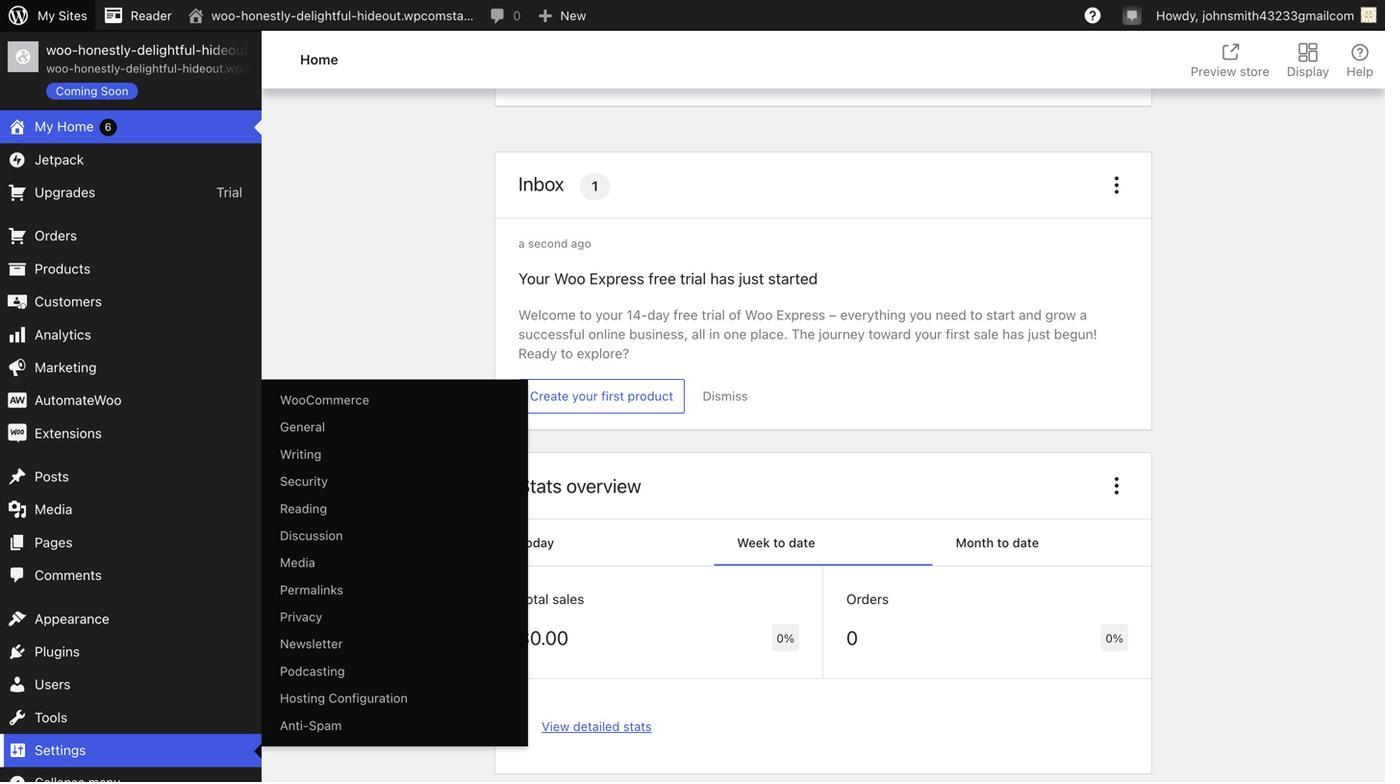 Task type: describe. For each thing, give the bounding box(es) containing it.
express inside the welcome to your 14-day free trial of woo express – everything you need to start and grow a successful online business, all in one place. the journey toward your first sale has just begun! ready to explore?
[[777, 307, 826, 323]]

orders link
[[0, 220, 262, 252]]

security link
[[267, 468, 528, 495]]

pages link
[[0, 526, 262, 559]]

comments
[[35, 567, 102, 583]]

appearance link
[[0, 603, 262, 636]]

1 vertical spatial media
[[280, 555, 315, 570]]

anti-spam
[[280, 718, 342, 733]]

woo- for hideout.wpcomstaging.com
[[46, 42, 78, 58]]

tab list containing preview store
[[1180, 31, 1386, 89]]

in
[[709, 326, 720, 342]]

6
[[105, 121, 112, 133]]

my sites link
[[0, 0, 95, 31]]

0 vertical spatial just
[[739, 270, 764, 288]]

display
[[1288, 64, 1330, 78]]

spam
[[309, 718, 342, 733]]

upgrades
[[35, 184, 95, 200]]

my sites
[[38, 8, 87, 23]]

overview
[[567, 474, 642, 497]]

extensions
[[35, 425, 102, 441]]

pages
[[35, 535, 73, 550]]

customers link
[[0, 285, 262, 318]]

sites
[[59, 8, 87, 23]]

jetpack link
[[0, 143, 262, 176]]

store
[[1240, 64, 1270, 78]]

a second ago
[[519, 237, 592, 250]]

total sales
[[519, 591, 584, 607]]

toolbar navigation
[[0, 0, 1386, 35]]

2 vertical spatial woo-
[[46, 62, 74, 75]]

appearance
[[35, 611, 110, 627]]

journey
[[819, 326, 865, 342]]

jetpack
[[35, 151, 84, 167]]

0 vertical spatial orders
[[35, 228, 77, 244]]

to for week to date
[[774, 535, 786, 550]]

plugins link
[[0, 636, 262, 669]]

reading link
[[267, 495, 528, 522]]

first inside the welcome to your 14-day free trial of woo express – everything you need to start and grow a successful online business, all in one place. the journey toward your first sale has just begun! ready to explore?
[[946, 326, 971, 342]]

preview
[[1191, 64, 1237, 78]]

trial inside your woo express free trial has just started link
[[680, 270, 707, 288]]

has inside the welcome to your 14-day free trial of woo express – everything you need to start and grow a successful online business, all in one place. the journey toward your first sale has just begun! ready to explore?
[[1003, 326, 1025, 342]]

reader link
[[95, 0, 180, 31]]

detailed
[[573, 719, 620, 734]]

my home 6
[[35, 118, 112, 134]]

create
[[530, 389, 569, 403]]

notification image
[[1125, 7, 1140, 22]]

woo-honestly-delightful-hideout.wpcomsta… link
[[180, 0, 482, 31]]

soon
[[101, 84, 129, 98]]

your woo express free trial has just started
[[519, 270, 818, 288]]

general
[[280, 420, 325, 434]]

users
[[35, 677, 71, 693]]

today button
[[496, 519, 714, 566]]

1 horizontal spatial orders
[[847, 591, 889, 607]]

place.
[[751, 326, 788, 342]]

inbox
[[519, 172, 564, 195]]

new
[[561, 8, 587, 23]]

you
[[910, 307, 932, 323]]

online
[[589, 326, 626, 342]]

2 vertical spatial honestly-
[[74, 62, 126, 75]]

add a domain
[[565, 6, 653, 22]]

analytics link
[[0, 318, 262, 351]]

coming
[[56, 84, 98, 98]]

tab list containing today
[[496, 519, 1152, 567]]

week to date
[[737, 535, 816, 550]]

day
[[648, 307, 670, 323]]

grow
[[1046, 307, 1077, 323]]

my for sites
[[38, 8, 55, 23]]

tools
[[35, 710, 68, 726]]

1 horizontal spatial 0
[[847, 626, 858, 649]]

honestly- for hideout.wpcomstaging.com
[[78, 42, 137, 58]]

1 vertical spatial your
[[915, 326, 943, 342]]

new link
[[529, 0, 594, 31]]

help button
[[1336, 31, 1386, 89]]

dismiss button
[[692, 379, 760, 414]]

sale
[[974, 326, 999, 342]]

$0.00
[[519, 626, 569, 649]]

0 vertical spatial express
[[590, 270, 645, 288]]

create your first product
[[530, 389, 674, 403]]

howdy, johnsmith43233gmailcom
[[1157, 8, 1355, 23]]

0 horizontal spatial a
[[519, 237, 525, 250]]

general link
[[267, 413, 528, 441]]

business,
[[630, 326, 688, 342]]

view detailed stats link
[[526, 702, 667, 751]]

woo-honestly-delightful-hideout.wpcomstaging.com woo-honestly-delightful-hideout.wpcomstaging.com coming soon
[[46, 42, 373, 98]]

writing link
[[267, 441, 528, 468]]

domain
[[605, 6, 653, 22]]

0 inside toolbar navigation
[[513, 8, 521, 23]]

display button
[[1282, 31, 1336, 89]]

0 vertical spatial woo
[[554, 270, 586, 288]]

to up sale
[[971, 307, 983, 323]]

week to date button
[[714, 519, 933, 566]]

products
[[35, 261, 91, 277]]

delightful- for hideout.wpcomstaging.com
[[137, 42, 202, 58]]

a inside the welcome to your 14-day free trial of woo express – everything you need to start and grow a successful online business, all in one place. the journey toward your first sale has just begun! ready to explore?
[[1080, 307, 1088, 323]]

free inside the welcome to your 14-day free trial of woo express – everything you need to start and grow a successful online business, all in one place. the journey toward your first sale has just begun! ready to explore?
[[674, 307, 698, 323]]

1 horizontal spatial home
[[300, 51, 339, 67]]

welcome
[[519, 307, 576, 323]]

privacy
[[280, 610, 323, 624]]

analytics
[[35, 326, 91, 342]]

products link
[[0, 252, 262, 285]]



Task type: locate. For each thing, give the bounding box(es) containing it.
honestly- for hideout.wpcomsta…
[[241, 8, 297, 23]]

1 vertical spatial woo
[[745, 307, 773, 323]]

media down discussion on the bottom left of the page
[[280, 555, 315, 570]]

honestly- inside toolbar navigation
[[241, 8, 297, 23]]

1 vertical spatial a
[[519, 237, 525, 250]]

0 vertical spatial has
[[711, 270, 735, 288]]

one
[[724, 326, 747, 342]]

date for week to date
[[789, 535, 816, 550]]

and
[[1019, 307, 1042, 323]]

honestly-
[[241, 8, 297, 23], [78, 42, 137, 58], [74, 62, 126, 75]]

automatewoo
[[35, 392, 122, 408]]

anti-spam link
[[267, 712, 528, 739]]

0 horizontal spatial has
[[711, 270, 735, 288]]

a left 'second'
[[519, 237, 525, 250]]

to for month to date
[[998, 535, 1010, 550]]

ago
[[571, 237, 592, 250]]

your down the "you"
[[915, 326, 943, 342]]

settings
[[35, 743, 86, 758]]

orders down week to date button
[[847, 591, 889, 607]]

date right week
[[789, 535, 816, 550]]

has down start at the right top of page
[[1003, 326, 1025, 342]]

a inside button
[[594, 6, 602, 22]]

free up all
[[674, 307, 698, 323]]

1 vertical spatial tab list
[[496, 519, 1152, 567]]

trial up in
[[702, 307, 725, 323]]

1 horizontal spatial express
[[777, 307, 826, 323]]

view detailed stats
[[542, 719, 652, 734]]

toward
[[869, 326, 911, 342]]

trial inside the welcome to your 14-day free trial of woo express – everything you need to start and grow a successful online business, all in one place. the journey toward your first sale has just begun! ready to explore?
[[702, 307, 725, 323]]

woo- inside the "woo-honestly-delightful-hideout.wpcomsta…" link
[[211, 8, 241, 23]]

free
[[649, 270, 676, 288], [674, 307, 698, 323]]

1 vertical spatial home
[[57, 118, 94, 134]]

0 horizontal spatial media
[[35, 502, 72, 517]]

everything
[[841, 307, 906, 323]]

a right 'add'
[[594, 6, 602, 22]]

configuration
[[329, 691, 408, 706]]

0 horizontal spatial express
[[590, 270, 645, 288]]

begun!
[[1055, 326, 1098, 342]]

woo- for hideout.wpcomsta…
[[211, 8, 241, 23]]

just up of
[[739, 270, 764, 288]]

2 0% from the left
[[1106, 632, 1124, 645]]

inbox notes options image
[[1106, 174, 1129, 197]]

1 vertical spatial honestly-
[[78, 42, 137, 58]]

2 horizontal spatial a
[[1080, 307, 1088, 323]]

0 horizontal spatial just
[[739, 270, 764, 288]]

ready
[[519, 346, 557, 362]]

first
[[946, 326, 971, 342], [602, 389, 625, 403]]

0 horizontal spatial media link
[[0, 493, 262, 526]]

your right create
[[572, 389, 598, 403]]

to right month
[[998, 535, 1010, 550]]

1 vertical spatial media link
[[267, 549, 528, 576]]

view
[[542, 719, 570, 734]]

woo- up coming on the left
[[46, 62, 74, 75]]

2 vertical spatial your
[[572, 389, 598, 403]]

newsletter
[[280, 637, 343, 651]]

just inside the welcome to your 14-day free trial of woo express – everything you need to start and grow a successful online business, all in one place. the journey toward your first sale has just begun! ready to explore?
[[1028, 326, 1051, 342]]

1 vertical spatial first
[[602, 389, 625, 403]]

woo up place.
[[745, 307, 773, 323]]

0 vertical spatial your
[[596, 307, 623, 323]]

0 vertical spatial free
[[649, 270, 676, 288]]

tools link
[[0, 701, 262, 734]]

has up of
[[711, 270, 735, 288]]

first down the need
[[946, 326, 971, 342]]

to up online
[[580, 307, 592, 323]]

1 date from the left
[[789, 535, 816, 550]]

0 vertical spatial tab list
[[1180, 31, 1386, 89]]

just
[[739, 270, 764, 288], [1028, 326, 1051, 342]]

has inside your woo express free trial has just started link
[[711, 270, 735, 288]]

marketing
[[35, 359, 97, 375]]

podcasting link
[[267, 658, 528, 685]]

0 vertical spatial 0
[[513, 8, 521, 23]]

1 vertical spatial just
[[1028, 326, 1051, 342]]

0% for 0
[[1106, 632, 1124, 645]]

1 vertical spatial 0
[[847, 626, 858, 649]]

add a domain button
[[496, 0, 1152, 46]]

0%
[[777, 632, 795, 645], [1106, 632, 1124, 645]]

0 link
[[482, 0, 529, 31]]

1 horizontal spatial 0%
[[1106, 632, 1124, 645]]

trial
[[680, 270, 707, 288], [702, 307, 725, 323]]

home left 6
[[57, 118, 94, 134]]

month to date
[[956, 535, 1040, 550]]

0 vertical spatial delightful-
[[297, 8, 357, 23]]

delightful- inside toolbar navigation
[[297, 8, 357, 23]]

privacy link
[[267, 603, 528, 631]]

hideout.wpcomsta…
[[357, 8, 474, 23]]

1 horizontal spatial media
[[280, 555, 315, 570]]

0 vertical spatial a
[[594, 6, 602, 22]]

woo- up the woo-honestly-delightful-hideout.wpcomstaging.com woo-honestly-delightful-hideout.wpcomstaging.com coming soon
[[211, 8, 241, 23]]

my inside toolbar navigation
[[38, 8, 55, 23]]

johnsmith43233gmailcom
[[1203, 8, 1355, 23]]

media link up comments link
[[0, 493, 262, 526]]

express up 14-
[[590, 270, 645, 288]]

0 vertical spatial trial
[[680, 270, 707, 288]]

permalinks link
[[267, 576, 528, 603]]

your woo express free trial has just started link
[[519, 267, 818, 290]]

0 horizontal spatial orders
[[35, 228, 77, 244]]

0 vertical spatial woo-
[[211, 8, 241, 23]]

marketing link
[[0, 351, 262, 384]]

1 horizontal spatial woo
[[745, 307, 773, 323]]

need
[[936, 307, 967, 323]]

–
[[829, 307, 837, 323]]

woo- down the "my sites"
[[46, 42, 78, 58]]

1 vertical spatial express
[[777, 307, 826, 323]]

tab list
[[1180, 31, 1386, 89], [496, 519, 1152, 567]]

2 vertical spatial delightful-
[[126, 62, 182, 75]]

1 vertical spatial my
[[35, 118, 53, 134]]

automatewoo link
[[0, 384, 262, 417]]

trial
[[216, 184, 243, 200]]

my for home
[[35, 118, 53, 134]]

explore?
[[577, 346, 630, 362]]

woo-honestly-delightful-hideout.wpcomsta…
[[211, 8, 474, 23]]

successful
[[519, 326, 585, 342]]

my left the sites
[[38, 8, 55, 23]]

discussion link
[[267, 522, 528, 549]]

0
[[513, 8, 521, 23], [847, 626, 858, 649]]

choose which values to display image
[[1106, 474, 1129, 497]]

anti-
[[280, 718, 309, 733]]

1 horizontal spatial just
[[1028, 326, 1051, 342]]

1 vertical spatial woo-
[[46, 42, 78, 58]]

14-
[[627, 307, 648, 323]]

woo inside the welcome to your 14-day free trial of woo express – everything you need to start and grow a successful online business, all in one place. the journey toward your first sale has just begun! ready to explore?
[[745, 307, 773, 323]]

0 vertical spatial home
[[300, 51, 339, 67]]

your up online
[[596, 307, 623, 323]]

0 horizontal spatial date
[[789, 535, 816, 550]]

writing
[[280, 447, 322, 461]]

dismiss
[[703, 389, 748, 403]]

customers
[[35, 294, 102, 309]]

first left product
[[602, 389, 625, 403]]

2 vertical spatial a
[[1080, 307, 1088, 323]]

delightful- for hideout.wpcomsta…
[[297, 8, 357, 23]]

1 horizontal spatial date
[[1013, 535, 1040, 550]]

1 horizontal spatial has
[[1003, 326, 1025, 342]]

media link down reading link
[[267, 549, 528, 576]]

1 horizontal spatial media link
[[267, 549, 528, 576]]

woo right your in the left of the page
[[554, 270, 586, 288]]

hosting
[[280, 691, 325, 706]]

trial up all
[[680, 270, 707, 288]]

1 horizontal spatial tab list
[[1180, 31, 1386, 89]]

express up the
[[777, 307, 826, 323]]

month
[[956, 535, 994, 550]]

0 vertical spatial hideout.wpcomstaging.com
[[202, 42, 373, 58]]

today
[[519, 535, 554, 550]]

1 vertical spatial delightful-
[[137, 42, 202, 58]]

0 vertical spatial honestly-
[[241, 8, 297, 23]]

product
[[628, 389, 674, 403]]

the
[[792, 326, 816, 342]]

to right week
[[774, 535, 786, 550]]

home down the "woo-honestly-delightful-hideout.wpcomsta…" link
[[300, 51, 339, 67]]

to for welcome to your 14-day free trial of woo express – everything you need to start and grow a successful online business, all in one place. the journey toward your first sale has just begun! ready to explore?
[[580, 307, 592, 323]]

help
[[1347, 64, 1374, 78]]

0 horizontal spatial 0
[[513, 8, 521, 23]]

0 horizontal spatial woo
[[554, 270, 586, 288]]

start
[[987, 307, 1016, 323]]

month to date button
[[933, 519, 1152, 566]]

media up pages
[[35, 502, 72, 517]]

1 vertical spatial hideout.wpcomstaging.com
[[182, 62, 332, 75]]

preview store
[[1191, 64, 1270, 78]]

extensions link
[[0, 417, 262, 450]]

0 vertical spatial my
[[38, 8, 55, 23]]

0 horizontal spatial first
[[602, 389, 625, 403]]

0 vertical spatial media
[[35, 502, 72, 517]]

hosting configuration
[[280, 691, 408, 706]]

0 horizontal spatial tab list
[[496, 519, 1152, 567]]

woo
[[554, 270, 586, 288], [745, 307, 773, 323]]

woocommerce
[[280, 393, 370, 407]]

add
[[565, 6, 591, 22]]

just down the "and"
[[1028, 326, 1051, 342]]

to down successful
[[561, 346, 573, 362]]

date for month to date
[[1013, 535, 1040, 550]]

1 horizontal spatial a
[[594, 6, 602, 22]]

orders up products
[[35, 228, 77, 244]]

1 vertical spatial has
[[1003, 326, 1025, 342]]

0% for $0.00
[[777, 632, 795, 645]]

0 vertical spatial first
[[946, 326, 971, 342]]

0 horizontal spatial 0%
[[777, 632, 795, 645]]

podcasting
[[280, 664, 345, 678]]

2 date from the left
[[1013, 535, 1040, 550]]

1 vertical spatial trial
[[702, 307, 725, 323]]

all
[[692, 326, 706, 342]]

0 vertical spatial media link
[[0, 493, 262, 526]]

of
[[729, 307, 742, 323]]

1 horizontal spatial first
[[946, 326, 971, 342]]

1 vertical spatial free
[[674, 307, 698, 323]]

0 horizontal spatial home
[[57, 118, 94, 134]]

1 vertical spatial orders
[[847, 591, 889, 607]]

a up begun!
[[1080, 307, 1088, 323]]

free up day
[[649, 270, 676, 288]]

my up jetpack
[[35, 118, 53, 134]]

home
[[300, 51, 339, 67], [57, 118, 94, 134]]

media
[[35, 502, 72, 517], [280, 555, 315, 570]]

plugins
[[35, 644, 80, 660]]

1 0% from the left
[[777, 632, 795, 645]]

date right month
[[1013, 535, 1040, 550]]



Task type: vqa. For each thing, say whether or not it's contained in the screenshot.
the 0 inside 0 link
no



